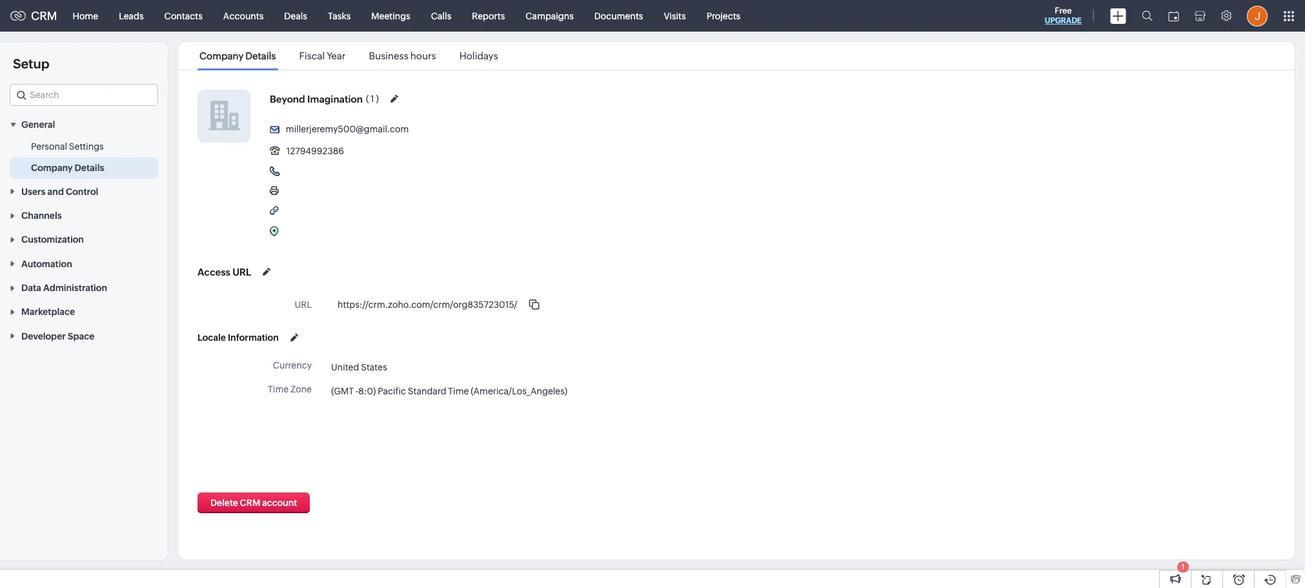 Task type: describe. For each thing, give the bounding box(es) containing it.
(gmt
[[331, 386, 354, 396]]

channels button
[[0, 203, 168, 227]]

business hours link
[[367, 50, 438, 61]]

calls link
[[421, 0, 462, 31]]

)
[[376, 94, 379, 104]]

business
[[369, 50, 409, 61]]

personal settings link
[[31, 140, 104, 153]]

general region
[[0, 136, 168, 179]]

accounts
[[223, 11, 264, 21]]

personal settings
[[31, 142, 104, 152]]

imagination
[[307, 93, 363, 104]]

millerjeremy500@gmail.com
[[286, 124, 409, 134]]

users
[[21, 186, 46, 197]]

marketplace button
[[0, 300, 168, 324]]

united states
[[331, 362, 387, 372]]

1 horizontal spatial url
[[295, 300, 312, 310]]

reports
[[472, 11, 505, 21]]

1 horizontal spatial time
[[448, 386, 469, 396]]

space
[[68, 331, 95, 341]]

campaigns
[[526, 11, 574, 21]]

meetings link
[[361, 0, 421, 31]]

home link
[[62, 0, 109, 31]]

customization
[[21, 235, 84, 245]]

company inside the general region
[[31, 163, 73, 173]]

meetings
[[372, 11, 411, 21]]

create menu image
[[1111, 8, 1127, 24]]

data administration button
[[0, 276, 168, 300]]

1 vertical spatial 1
[[1182, 563, 1185, 571]]

upgrade
[[1046, 16, 1082, 25]]

general button
[[0, 112, 168, 136]]

standard
[[408, 386, 447, 396]]

0 horizontal spatial crm
[[31, 9, 57, 23]]

home
[[73, 11, 98, 21]]

developer space button
[[0, 324, 168, 348]]

automation button
[[0, 251, 168, 276]]

business hours
[[369, 50, 436, 61]]

1 horizontal spatial company details
[[200, 50, 276, 61]]

control
[[66, 186, 98, 197]]

setup
[[13, 56, 49, 71]]

beyond
[[270, 93, 305, 104]]

tasks link
[[318, 0, 361, 31]]

and
[[47, 186, 64, 197]]

information
[[228, 333, 279, 343]]

delete
[[211, 498, 238, 508]]

search image
[[1142, 10, 1153, 21]]

beyond imagination ( 1 )
[[270, 93, 379, 104]]

companylogo image
[[198, 90, 250, 142]]

united
[[331, 362, 359, 372]]

projects
[[707, 11, 741, 21]]

accounts link
[[213, 0, 274, 31]]

tasks
[[328, 11, 351, 21]]

general
[[21, 120, 55, 130]]

zone
[[291, 384, 312, 395]]

1 horizontal spatial company
[[200, 50, 244, 61]]

channels
[[21, 211, 62, 221]]

visits
[[664, 11, 686, 21]]

locale
[[198, 333, 226, 343]]

-
[[356, 386, 359, 396]]

marketplace
[[21, 307, 75, 317]]

data administration
[[21, 283, 107, 293]]

delete crm account
[[211, 498, 297, 508]]

1 horizontal spatial details
[[246, 50, 276, 61]]

(
[[366, 94, 369, 104]]

Search text field
[[10, 85, 158, 105]]

locale information
[[198, 333, 279, 343]]

free upgrade
[[1046, 6, 1082, 25]]

1 horizontal spatial crm
[[240, 498, 261, 508]]

search element
[[1135, 0, 1161, 32]]

company details link inside list
[[198, 50, 278, 61]]

calls
[[431, 11, 452, 21]]



Task type: vqa. For each thing, say whether or not it's contained in the screenshot.
Services
no



Task type: locate. For each thing, give the bounding box(es) containing it.
None field
[[10, 84, 158, 106]]

time
[[268, 384, 289, 395], [448, 386, 469, 396]]

12794992386
[[287, 146, 344, 156]]

company details
[[200, 50, 276, 61], [31, 163, 104, 173]]

developer space
[[21, 331, 95, 341]]

url right access
[[233, 266, 251, 277]]

leads link
[[109, 0, 154, 31]]

company details link inside the general region
[[31, 162, 104, 175]]

pacific
[[378, 386, 406, 396]]

deals link
[[274, 0, 318, 31]]

users and control button
[[0, 179, 168, 203]]

free
[[1055, 6, 1072, 16]]

1 vertical spatial company
[[31, 163, 73, 173]]

documents link
[[584, 0, 654, 31]]

create menu element
[[1103, 0, 1135, 31]]

contacts link
[[154, 0, 213, 31]]

url up currency
[[295, 300, 312, 310]]

time zone
[[268, 384, 312, 395]]

documents
[[595, 11, 644, 21]]

crm right delete
[[240, 498, 261, 508]]

0 vertical spatial 1
[[371, 94, 374, 104]]

time left zone
[[268, 384, 289, 395]]

profile element
[[1240, 0, 1276, 31]]

0 horizontal spatial details
[[75, 163, 104, 173]]

reports link
[[462, 0, 516, 31]]

0 vertical spatial url
[[233, 266, 251, 277]]

0 horizontal spatial company details link
[[31, 162, 104, 175]]

holidays link
[[458, 50, 500, 61]]

leads
[[119, 11, 144, 21]]

1 vertical spatial company details
[[31, 163, 104, 173]]

contacts
[[164, 11, 203, 21]]

company down 'personal'
[[31, 163, 73, 173]]

company details link down accounts link
[[198, 50, 278, 61]]

1 vertical spatial crm
[[240, 498, 261, 508]]

1 horizontal spatial 1
[[1182, 563, 1185, 571]]

url
[[233, 266, 251, 277], [295, 300, 312, 310]]

details down settings
[[75, 163, 104, 173]]

holidays
[[460, 50, 498, 61]]

company details down personal settings link
[[31, 163, 104, 173]]

administration
[[43, 283, 107, 293]]

calendar image
[[1169, 11, 1180, 21]]

1 vertical spatial url
[[295, 300, 312, 310]]

access
[[198, 266, 231, 277]]

personal
[[31, 142, 67, 152]]

company details link down personal settings link
[[31, 162, 104, 175]]

0 vertical spatial crm
[[31, 9, 57, 23]]

1
[[371, 94, 374, 104], [1182, 563, 1185, 571]]

fiscal year
[[299, 50, 346, 61]]

company details down accounts link
[[200, 50, 276, 61]]

0 horizontal spatial time
[[268, 384, 289, 395]]

0 vertical spatial details
[[246, 50, 276, 61]]

company down accounts link
[[200, 50, 244, 61]]

1 inside the beyond imagination ( 1 )
[[371, 94, 374, 104]]

customization button
[[0, 227, 168, 251]]

crm left home
[[31, 9, 57, 23]]

0 horizontal spatial 1
[[371, 94, 374, 104]]

time right standard
[[448, 386, 469, 396]]

(gmt -8:0) pacific standard time (america/los_angeles)
[[331, 386, 568, 396]]

data
[[21, 283, 41, 293]]

fiscal year link
[[297, 50, 348, 61]]

details down accounts link
[[246, 50, 276, 61]]

users and control
[[21, 186, 98, 197]]

visits link
[[654, 0, 697, 31]]

automation
[[21, 259, 72, 269]]

company details link
[[198, 50, 278, 61], [31, 162, 104, 175]]

https://crm.zoho.com/crm/org835723015/
[[338, 300, 518, 310]]

profile image
[[1248, 5, 1268, 26]]

campaigns link
[[516, 0, 584, 31]]

hours
[[411, 50, 436, 61]]

1 vertical spatial company details link
[[31, 162, 104, 175]]

access url
[[198, 266, 251, 277]]

list containing company details
[[188, 42, 510, 70]]

0 horizontal spatial url
[[233, 266, 251, 277]]

0 horizontal spatial company
[[31, 163, 73, 173]]

fiscal
[[299, 50, 325, 61]]

deals
[[284, 11, 307, 21]]

states
[[361, 362, 387, 372]]

company
[[200, 50, 244, 61], [31, 163, 73, 173]]

details inside the general region
[[75, 163, 104, 173]]

1 vertical spatial details
[[75, 163, 104, 173]]

0 horizontal spatial company details
[[31, 163, 104, 173]]

settings
[[69, 142, 104, 152]]

currency
[[273, 360, 312, 371]]

account
[[262, 498, 297, 508]]

company details inside the general region
[[31, 163, 104, 173]]

0 vertical spatial company
[[200, 50, 244, 61]]

crm link
[[10, 9, 57, 23]]

(america/los_angeles)
[[471, 386, 568, 396]]

8:0)
[[359, 386, 376, 396]]

0 vertical spatial company details
[[200, 50, 276, 61]]

projects link
[[697, 0, 751, 31]]

year
[[327, 50, 346, 61]]

list
[[188, 42, 510, 70]]

1 horizontal spatial company details link
[[198, 50, 278, 61]]

0 vertical spatial company details link
[[198, 50, 278, 61]]

developer
[[21, 331, 66, 341]]

details
[[246, 50, 276, 61], [75, 163, 104, 173]]



